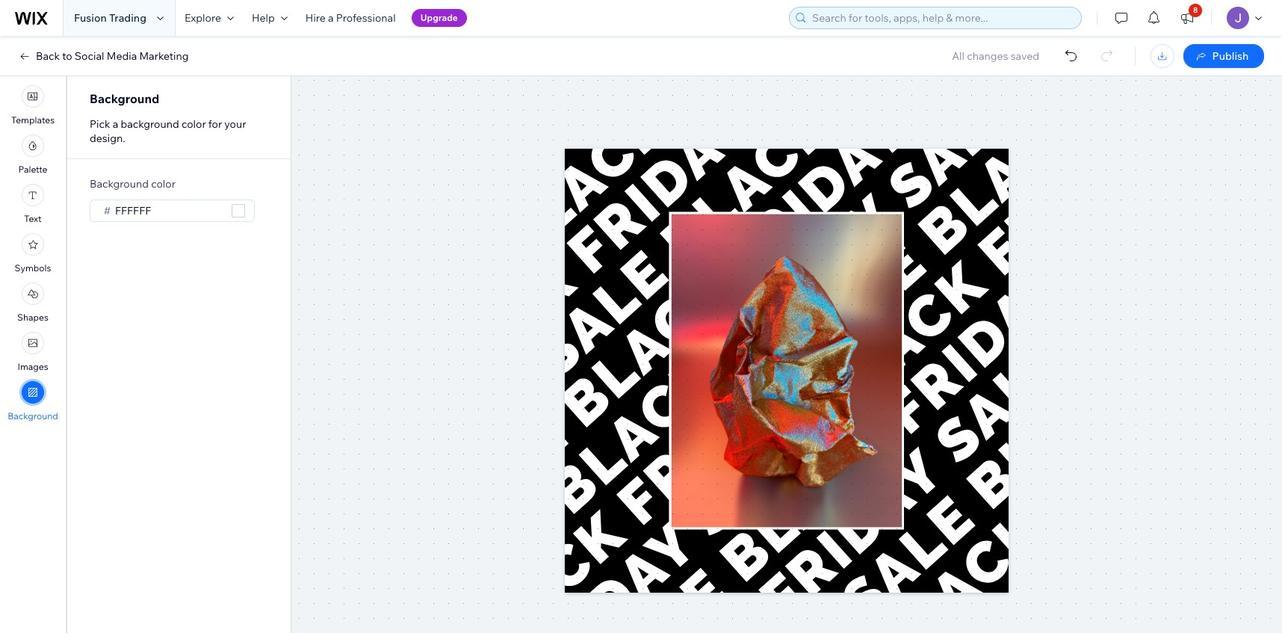 Task type: locate. For each thing, give the bounding box(es) containing it.
upgrade
[[421, 12, 458, 23]]

0 horizontal spatial a
[[113, 117, 118, 131]]

menu
[[0, 81, 66, 426]]

all changes saved
[[952, 49, 1040, 63]]

shapes
[[17, 312, 49, 323]]

color
[[182, 117, 206, 131], [151, 177, 176, 191]]

pick a background color for your design.
[[90, 117, 246, 145]]

a right pick
[[113, 117, 118, 131]]

1 horizontal spatial a
[[328, 11, 334, 25]]

0 vertical spatial a
[[328, 11, 334, 25]]

a for background
[[113, 117, 118, 131]]

images button
[[17, 332, 48, 372]]

#
[[104, 204, 111, 217]]

background up #
[[90, 177, 149, 191]]

templates button
[[11, 85, 55, 126]]

symbols button
[[15, 233, 51, 274]]

back
[[36, 49, 60, 63]]

0 horizontal spatial color
[[151, 177, 176, 191]]

publish
[[1213, 49, 1249, 63]]

Search for tools, apps, help & more... field
[[808, 7, 1077, 28]]

background button
[[8, 381, 58, 422]]

hire a professional link
[[297, 0, 405, 36]]

fusion trading
[[74, 11, 147, 25]]

hire
[[306, 11, 326, 25]]

1 vertical spatial color
[[151, 177, 176, 191]]

1 vertical spatial a
[[113, 117, 118, 131]]

color inside 'pick a background color for your design.'
[[182, 117, 206, 131]]

hire a professional
[[306, 11, 396, 25]]

background color
[[90, 177, 176, 191]]

1 horizontal spatial color
[[182, 117, 206, 131]]

fusion
[[74, 11, 107, 25]]

background up pick
[[90, 91, 159, 106]]

help button
[[243, 0, 297, 36]]

1 vertical spatial background
[[90, 177, 149, 191]]

trading
[[109, 11, 147, 25]]

marketing
[[139, 49, 189, 63]]

a right hire
[[328, 11, 334, 25]]

palette button
[[18, 135, 47, 175]]

changes
[[967, 49, 1009, 63]]

8
[[1194, 5, 1198, 15]]

a inside 'pick a background color for your design.'
[[113, 117, 118, 131]]

your
[[224, 117, 246, 131]]

templates
[[11, 114, 55, 126]]

upgrade button
[[412, 9, 467, 27]]

color left the for in the top left of the page
[[182, 117, 206, 131]]

all
[[952, 49, 965, 63]]

background down images
[[8, 410, 58, 422]]

palette
[[18, 164, 47, 175]]

None field
[[111, 200, 227, 221]]

background
[[90, 91, 159, 106], [90, 177, 149, 191], [8, 410, 58, 422]]

a
[[328, 11, 334, 25], [113, 117, 118, 131]]

publish button
[[1184, 44, 1265, 68]]

symbols
[[15, 262, 51, 274]]

0 vertical spatial color
[[182, 117, 206, 131]]

color down 'pick a background color for your design.'
[[151, 177, 176, 191]]

8 button
[[1171, 0, 1204, 36]]

saved
[[1011, 49, 1040, 63]]

explore
[[185, 11, 221, 25]]



Task type: vqa. For each thing, say whether or not it's contained in the screenshot.
Video Library dropdown button
no



Task type: describe. For each thing, give the bounding box(es) containing it.
2 vertical spatial background
[[8, 410, 58, 422]]

back to social media marketing
[[36, 49, 189, 63]]

to
[[62, 49, 72, 63]]

help
[[252, 11, 275, 25]]

pick
[[90, 117, 110, 131]]

social
[[75, 49, 104, 63]]

back to social media marketing button
[[18, 49, 189, 63]]

menu containing templates
[[0, 81, 66, 426]]

design.
[[90, 132, 125, 145]]

media
[[107, 49, 137, 63]]

a for professional
[[328, 11, 334, 25]]

text
[[24, 213, 42, 224]]

professional
[[336, 11, 396, 25]]

shapes button
[[17, 283, 49, 323]]

background
[[121, 117, 179, 131]]

text button
[[22, 184, 44, 224]]

images
[[17, 361, 48, 372]]

for
[[208, 117, 222, 131]]

0 vertical spatial background
[[90, 91, 159, 106]]



